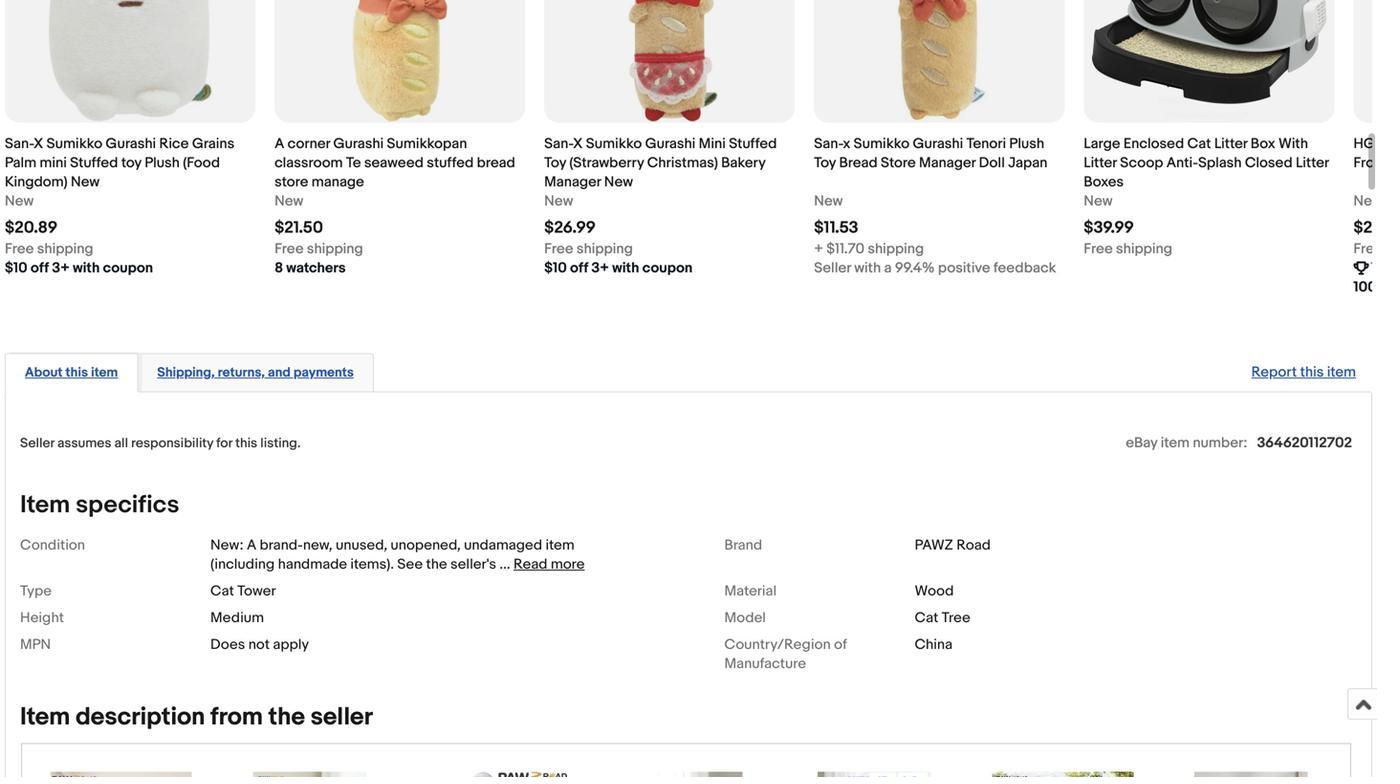 Task type: locate. For each thing, give the bounding box(es) containing it.
3+
[[52, 260, 70, 277], [592, 260, 609, 277]]

0 horizontal spatial plush
[[145, 155, 180, 172]]

0 horizontal spatial stuffed
[[70, 155, 118, 172]]

model
[[725, 610, 766, 627]]

2 horizontal spatial litter
[[1296, 155, 1330, 172]]

1 gurashi from the left
[[106, 135, 156, 153]]

1 vertical spatial cat
[[210, 583, 234, 600]]

$26.99
[[545, 218, 596, 238]]

new down boxes
[[1084, 193, 1113, 210]]

tab list
[[5, 350, 1373, 393]]

1 item from the top
[[20, 491, 70, 520]]

shipping
[[37, 241, 93, 258], [307, 241, 363, 258], [577, 241, 633, 258], [868, 241, 924, 258], [1117, 241, 1173, 258]]

2 gurashi from the left
[[333, 135, 384, 153]]

shipping, returns, and payments
[[157, 365, 354, 381]]

new text field up $11.53 text box
[[814, 192, 843, 211]]

off down $20.89 text field
[[31, 260, 49, 277]]

free shipping text field up watchers
[[275, 240, 363, 259]]

x inside san-x sumikko gurashi rice grains palm mini stuffed toy plush (food kingdom) new new $20.89 free shipping $10 off 3+ with coupon
[[34, 135, 43, 153]]

$20.89 text field
[[5, 218, 58, 238]]

new text field down store
[[275, 192, 304, 211]]

off down $26.99 text field
[[570, 260, 588, 277]]

stuffed up bakery
[[729, 135, 777, 153]]

gurashi up toy
[[106, 135, 156, 153]]

1 horizontal spatial x
[[573, 135, 583, 153]]

a up (including
[[247, 537, 257, 554]]

doll
[[979, 155, 1005, 172]]

0 horizontal spatial cat
[[210, 583, 234, 600]]

1 x from the left
[[34, 135, 43, 153]]

2 new text field from the left
[[275, 192, 304, 211]]

0 horizontal spatial off
[[31, 260, 49, 277]]

5 shipping from the left
[[1117, 241, 1173, 258]]

1 horizontal spatial with
[[613, 260, 640, 277]]

1 vertical spatial stuffed
[[70, 155, 118, 172]]

about this item button
[[25, 364, 118, 382]]

of
[[834, 637, 847, 654]]

2 toy from the left
[[814, 155, 836, 172]]

100 
[[1354, 279, 1378, 296]]

1 horizontal spatial 3+
[[592, 260, 609, 277]]

1 vertical spatial manager
[[545, 174, 601, 191]]

0 horizontal spatial x
[[34, 135, 43, 153]]

3+ inside san-x sumikko gurashi rice grains palm mini stuffed toy plush (food kingdom) new new $20.89 free shipping $10 off 3+ with coupon
[[52, 260, 70, 277]]

5 free from the left
[[1354, 241, 1378, 258]]

gurashi up christmas)
[[645, 135, 696, 153]]

3+ down $20.89
[[52, 260, 70, 277]]

1 horizontal spatial manager
[[919, 155, 976, 172]]

0 horizontal spatial a
[[247, 537, 257, 554]]

Free shipping text field
[[5, 240, 93, 259], [275, 240, 363, 259], [545, 240, 633, 259]]

tab list containing about this item
[[5, 350, 1373, 393]]

toy inside san-x sumikko gurashi mini stuffed toy (strawberry christmas) bakery manager new new $26.99 free shipping $10 off 3+ with coupon
[[545, 155, 566, 172]]

sumikko inside san-x sumikko gurashi rice grains palm mini stuffed toy plush (food kingdom) new new $20.89 free shipping $10 off 3+ with coupon
[[47, 135, 102, 153]]

new text field down boxes
[[1084, 192, 1113, 211]]

1 horizontal spatial cat
[[915, 610, 939, 627]]

0 horizontal spatial this
[[66, 365, 88, 381]]

item up condition
[[20, 491, 70, 520]]

2 sumikko from the left
[[586, 135, 642, 153]]

0 horizontal spatial manager
[[545, 174, 601, 191]]

0 vertical spatial plush
[[1010, 135, 1045, 153]]

0 horizontal spatial with
[[73, 260, 100, 277]]

coupon inside san-x sumikko gurashi rice grains palm mini stuffed toy plush (food kingdom) new new $20.89 free shipping $10 off 3+ with coupon
[[103, 260, 153, 277]]

sumikko up store
[[854, 135, 910, 153]]

Seller with a 99.4% positive feedback text field
[[814, 259, 1057, 278]]

hg
[[1354, 135, 1376, 153]]

new text field down kingdom)
[[5, 192, 34, 211]]

san- inside san-x sumikko gurashi mini stuffed toy (strawberry christmas) bakery manager new new $26.99 free shipping $10 off 3+ with coupon
[[545, 135, 573, 153]]

free down $25 text box
[[1354, 241, 1378, 258]]

2 horizontal spatial sumikko
[[854, 135, 910, 153]]

coupon
[[103, 260, 153, 277], [643, 260, 693, 277]]

the right from
[[268, 703, 305, 733]]

a
[[275, 135, 284, 153], [247, 537, 257, 554]]

ebay
[[1126, 435, 1158, 452]]

0 horizontal spatial seller
[[20, 436, 54, 452]]

1 horizontal spatial sumikko
[[586, 135, 642, 153]]

free down $39.99
[[1084, 241, 1113, 258]]

stuffed left toy
[[70, 155, 118, 172]]

san-x sumikko gurashi mini stuffed toy (strawberry christmas) bakery manager new new $26.99 free shipping $10 off 3+ with coupon
[[545, 135, 777, 277]]

this inside 'about this item' button
[[66, 365, 88, 381]]

free down $26.99 text field
[[545, 241, 574, 258]]

item up more at the left of page
[[546, 537, 575, 554]]

3 sumikko from the left
[[854, 135, 910, 153]]

toy for san-x sumikko gurashi tenori plush toy bread store manager doll japan
[[814, 155, 836, 172]]

japan
[[1009, 155, 1048, 172]]

item down mpn
[[20, 703, 70, 733]]

cat up "anti-"
[[1188, 135, 1212, 153]]

1 horizontal spatial stuffed
[[729, 135, 777, 153]]

off
[[31, 260, 49, 277], [570, 260, 588, 277]]

sumikko up mini
[[47, 135, 102, 153]]

san- up (strawberry
[[545, 135, 573, 153]]

shipping up a
[[868, 241, 924, 258]]

new inside large enclosed cat litter box with litter scoop anti-splash closed litter boxes new $39.99 free shipping
[[1084, 193, 1113, 210]]

0 vertical spatial manager
[[919, 155, 976, 172]]

litter down large
[[1084, 155, 1117, 172]]

1 vertical spatial the
[[268, 703, 305, 733]]

2 $10 from the left
[[545, 260, 567, 277]]

$39.99 text field
[[1084, 218, 1135, 238]]

toy
[[545, 155, 566, 172], [814, 155, 836, 172]]

not
[[248, 637, 270, 654]]

seller
[[814, 260, 851, 277], [20, 436, 54, 452]]

toy left (strawberry
[[545, 155, 566, 172]]

1 horizontal spatial san-
[[545, 135, 573, 153]]

1 off from the left
[[31, 260, 49, 277]]

shipping inside san-x sumikko gurashi rice grains palm mini stuffed toy plush (food kingdom) new new $20.89 free shipping $10 off 3+ with coupon
[[37, 241, 93, 258]]

this right for
[[235, 436, 257, 452]]

this right report
[[1301, 364, 1325, 381]]

3 free from the left
[[545, 241, 574, 258]]

about
[[25, 365, 63, 381]]

a left corner
[[275, 135, 284, 153]]

New text field
[[5, 192, 34, 211], [275, 192, 304, 211], [545, 192, 573, 211], [814, 192, 843, 211], [1084, 192, 1113, 211]]

1 vertical spatial a
[[247, 537, 257, 554]]

Free shipping text field
[[1084, 240, 1173, 259]]

shipping inside a corner gurashi sumikkopan classroom te seaweed stuffed bread store manage new $21.50 free shipping 8 watchers
[[307, 241, 363, 258]]

2 off from the left
[[570, 260, 588, 277]]

new up $26.99 text field
[[545, 193, 573, 210]]

1 horizontal spatial toy
[[814, 155, 836, 172]]

all
[[114, 436, 128, 452]]

$10 inside san-x sumikko gurashi rice grains palm mini stuffed toy plush (food kingdom) new new $20.89 free shipping $10 off 3+ with coupon
[[5, 260, 27, 277]]

cat inside large enclosed cat litter box with litter scoop anti-splash closed litter boxes new $39.99 free shipping
[[1188, 135, 1212, 153]]

report
[[1252, 364, 1298, 381]]

plush up japan
[[1010, 135, 1045, 153]]

0 horizontal spatial san-
[[5, 135, 34, 153]]

new up $11.53 text box
[[814, 193, 843, 210]]

off inside san-x sumikko gurashi rice grains palm mini stuffed toy plush (food kingdom) new new $20.89 free shipping $10 off 3+ with coupon
[[31, 260, 49, 277]]

plush down "rice"
[[145, 155, 180, 172]]

san- up palm
[[5, 135, 34, 153]]

the down unopened,
[[426, 556, 447, 574]]

2 horizontal spatial this
[[1301, 364, 1325, 381]]

$10 down $26.99 text field
[[545, 260, 567, 277]]

1 $10 from the left
[[5, 260, 27, 277]]

free shipping text field down $20.89 text field
[[5, 240, 93, 259]]

stuffed inside san-x sumikko gurashi mini stuffed toy (strawberry christmas) bakery manager new new $26.99 free shipping $10 off 3+ with coupon
[[729, 135, 777, 153]]

gurashi for san-x sumikko gurashi tenori plush toy bread store manager doll japan
[[913, 135, 964, 153]]

coupon inside san-x sumikko gurashi mini stuffed toy (strawberry christmas) bakery manager new new $26.99 free shipping $10 off 3+ with coupon
[[643, 260, 693, 277]]

3 san- from the left
[[814, 135, 843, 153]]

$11.53
[[814, 218, 859, 238]]

sumikko inside san-x sumikko gurashi tenori plush toy bread store manager doll japan
[[854, 135, 910, 153]]

type
[[20, 583, 52, 600]]

x up mini
[[34, 135, 43, 153]]

2 horizontal spatial san-
[[814, 135, 843, 153]]

san- inside san-x sumikko gurashi rice grains palm mini stuffed toy plush (food kingdom) new new $20.89 free shipping $10 off 3+ with coupon
[[5, 135, 34, 153]]

number:
[[1193, 435, 1248, 452]]

shipping up watchers
[[307, 241, 363, 258]]

road
[[957, 537, 991, 554]]

report this item
[[1252, 364, 1357, 381]]

free shipping text field down $26.99 text field
[[545, 240, 633, 259]]

1 horizontal spatial seller
[[814, 260, 851, 277]]

san-x sumikko gurashi rice grains palm mini stuffed toy plush (food kingdom) new new $20.89 free shipping $10 off 3+ with coupon
[[5, 135, 235, 277]]

toy left bread
[[814, 155, 836, 172]]

4 gurashi from the left
[[913, 135, 964, 153]]

gurashi inside san-x sumikko gurashi rice grains palm mini stuffed toy plush (food kingdom) new new $20.89 free shipping $10 off 3+ with coupon
[[106, 135, 156, 153]]

2 shipping from the left
[[307, 241, 363, 258]]

san- for new
[[5, 135, 34, 153]]

cat tree
[[915, 610, 971, 627]]

1 toy from the left
[[545, 155, 566, 172]]

3 with from the left
[[855, 260, 881, 277]]

2 with from the left
[[613, 260, 640, 277]]

shipping down $39.99
[[1117, 241, 1173, 258]]

1 horizontal spatial $10
[[545, 260, 567, 277]]

manufacture
[[725, 656, 807, 673]]

$11.53 text field
[[814, 218, 859, 238]]

0 vertical spatial cat
[[1188, 135, 1212, 153]]

0 vertical spatial item
[[20, 491, 70, 520]]

height
[[20, 610, 64, 627]]

+
[[814, 241, 824, 258]]

read more
[[514, 556, 585, 574]]

new down store
[[275, 193, 304, 210]]

returns,
[[218, 365, 265, 381]]

4 new text field from the left
[[814, 192, 843, 211]]

1 3+ from the left
[[52, 260, 70, 277]]

tower
[[237, 583, 276, 600]]

1 san- from the left
[[5, 135, 34, 153]]

item right about
[[91, 365, 118, 381]]

san- up bread
[[814, 135, 843, 153]]

this inside report this item link
[[1301, 364, 1325, 381]]

litter down with
[[1296, 155, 1330, 172]]

0 horizontal spatial sumikko
[[47, 135, 102, 153]]

0 horizontal spatial litter
[[1084, 155, 1117, 172]]

item right report
[[1328, 364, 1357, 381]]

2 item from the top
[[20, 703, 70, 733]]

seller left "assumes"
[[20, 436, 54, 452]]

cat up medium
[[210, 583, 234, 600]]

new down kingdom)
[[5, 193, 34, 210]]

0 horizontal spatial coupon
[[103, 260, 153, 277]]

x inside san-x sumikko gurashi mini stuffed toy (strawberry christmas) bakery manager new new $26.99 free shipping $10 off 3+ with coupon
[[573, 135, 583, 153]]

sumikko
[[47, 135, 102, 153], [586, 135, 642, 153], [854, 135, 910, 153]]

shipping inside new $11.53 + $11.70 shipping seller with a 99.4% positive feedback
[[868, 241, 924, 258]]

1 shipping from the left
[[37, 241, 93, 258]]

material
[[725, 583, 777, 600]]

4 free from the left
[[1084, 241, 1113, 258]]

store
[[275, 174, 308, 191]]

seller assumes all responsibility for this listing.
[[20, 436, 301, 452]]

2 x from the left
[[573, 135, 583, 153]]

$10 down $20.89
[[5, 260, 27, 277]]

3 new text field from the left
[[545, 192, 573, 211]]

3 shipping from the left
[[577, 241, 633, 258]]

cat for cat tower
[[210, 583, 234, 600]]

manager inside san-x sumikko gurashi mini stuffed toy (strawberry christmas) bakery manager new new $26.99 free shipping $10 off 3+ with coupon
[[545, 174, 601, 191]]

0 horizontal spatial free shipping text field
[[5, 240, 93, 259]]

8 watchers text field
[[275, 259, 346, 278]]

toy
[[121, 155, 141, 172]]

4 shipping from the left
[[868, 241, 924, 258]]

0 horizontal spatial 3+
[[52, 260, 70, 277]]

1 new text field from the left
[[5, 192, 34, 211]]

brand
[[725, 537, 763, 554]]

100
[[1354, 279, 1377, 296]]

2 3+ from the left
[[592, 260, 609, 277]]

litter up splash
[[1215, 135, 1248, 153]]

3 gurashi from the left
[[645, 135, 696, 153]]

$20.89
[[5, 218, 58, 238]]

1 horizontal spatial coupon
[[643, 260, 693, 277]]

2 free from the left
[[275, 241, 304, 258]]

0 vertical spatial stuffed
[[729, 135, 777, 153]]

2 horizontal spatial with
[[855, 260, 881, 277]]

free shipping text field for $20.89
[[5, 240, 93, 259]]

2 coupon from the left
[[643, 260, 693, 277]]

1 coupon from the left
[[103, 260, 153, 277]]

san- inside san-x sumikko gurashi tenori plush toy bread store manager doll japan
[[814, 135, 843, 153]]

$10 inside san-x sumikko gurashi mini stuffed toy (strawberry christmas) bakery manager new new $26.99 free shipping $10 off 3+ with coupon
[[545, 260, 567, 277]]

off inside san-x sumikko gurashi mini stuffed toy (strawberry christmas) bakery manager new new $26.99 free shipping $10 off 3+ with coupon
[[570, 260, 588, 277]]

shipping up $10 off 3+ with coupon text field
[[577, 241, 633, 258]]

san-
[[5, 135, 34, 153], [545, 135, 573, 153], [814, 135, 843, 153]]

item
[[20, 491, 70, 520], [20, 703, 70, 733]]

item inside new: a brand-new, unused, unopened, undamaged item (including handmade items). see the seller's ...
[[546, 537, 575, 554]]

1 with from the left
[[73, 260, 100, 277]]

ebay item number: 364620112702
[[1126, 435, 1353, 452]]

cat up 'china'
[[915, 610, 939, 627]]

the
[[426, 556, 447, 574], [268, 703, 305, 733]]

gurashi
[[106, 135, 156, 153], [333, 135, 384, 153], [645, 135, 696, 153], [913, 135, 964, 153]]

mini
[[40, 155, 67, 172]]

sumikko for $26.99
[[586, 135, 642, 153]]

sumikko up (strawberry
[[586, 135, 642, 153]]

+ $11.70 shipping text field
[[814, 240, 924, 259]]

toy inside san-x sumikko gurashi tenori plush toy bread store manager doll japan
[[814, 155, 836, 172]]

stuffed
[[729, 135, 777, 153], [70, 155, 118, 172]]

2 free shipping text field from the left
[[275, 240, 363, 259]]

cat tower
[[210, 583, 276, 600]]

manager down (strawberry
[[545, 174, 601, 191]]

brand-
[[260, 537, 303, 554]]

2 vertical spatial cat
[[915, 610, 939, 627]]

gurashi inside san-x sumikko gurashi mini stuffed toy (strawberry christmas) bakery manager new new $26.99 free shipping $10 off 3+ with coupon
[[645, 135, 696, 153]]

undamaged
[[464, 537, 543, 554]]

for
[[216, 436, 232, 452]]

seller down $11.70
[[814, 260, 851, 277]]

1 horizontal spatial the
[[426, 556, 447, 574]]

with
[[73, 260, 100, 277], [613, 260, 640, 277], [855, 260, 881, 277]]

2 san- from the left
[[545, 135, 573, 153]]

box
[[1251, 135, 1276, 153]]

tenori
[[967, 135, 1007, 153]]

3+ down $26.99
[[592, 260, 609, 277]]

gurashi up te
[[333, 135, 384, 153]]

0 vertical spatial the
[[426, 556, 447, 574]]

large enclosed cat litter box with litter scoop anti-splash closed litter boxes new $39.99 free shipping
[[1084, 135, 1330, 258]]

1 vertical spatial plush
[[145, 155, 180, 172]]

free inside san-x sumikko gurashi rice grains palm mini stuffed toy plush (food kingdom) new new $20.89 free shipping $10 off 3+ with coupon
[[5, 241, 34, 258]]

1 free shipping text field from the left
[[5, 240, 93, 259]]

manager down the tenori at the top right of the page
[[919, 155, 976, 172]]

free up 8
[[275, 241, 304, 258]]

2 horizontal spatial cat
[[1188, 135, 1212, 153]]

1 horizontal spatial plush
[[1010, 135, 1045, 153]]

gurashi inside san-x sumikko gurashi tenori plush toy bread store manager doll japan
[[913, 135, 964, 153]]

x for new
[[34, 135, 43, 153]]

1 free from the left
[[5, 241, 34, 258]]

shipping up $10 off 3+ with coupon text box
[[37, 241, 93, 258]]

0 vertical spatial a
[[275, 135, 284, 153]]

with inside new $11.53 + $11.70 shipping seller with a 99.4% positive feedback
[[855, 260, 881, 277]]

gurashi for san-x sumikko gurashi mini stuffed toy (strawberry christmas) bakery manager new new $26.99 free shipping $10 off 3+ with coupon
[[645, 135, 696, 153]]

this right about
[[66, 365, 88, 381]]

from
[[211, 703, 263, 733]]

0 horizontal spatial $10
[[5, 260, 27, 277]]

manager inside san-x sumikko gurashi tenori plush toy bread store manager doll japan
[[919, 155, 976, 172]]

x up (strawberry
[[573, 135, 583, 153]]

1 vertical spatial item
[[20, 703, 70, 733]]

100 text field
[[1354, 278, 1378, 297]]

2 horizontal spatial free shipping text field
[[545, 240, 633, 259]]

free down $20.89 text field
[[5, 241, 34, 258]]

1 horizontal spatial free shipping text field
[[275, 240, 363, 259]]

more
[[551, 556, 585, 574]]

bakery
[[722, 155, 766, 172]]

new text field up $26.99 text field
[[545, 192, 573, 211]]

item right ebay
[[1161, 435, 1190, 452]]

1 horizontal spatial a
[[275, 135, 284, 153]]

gurashi up store
[[913, 135, 964, 153]]

seaweed
[[364, 155, 424, 172]]

0 horizontal spatial toy
[[545, 155, 566, 172]]

item
[[1328, 364, 1357, 381], [91, 365, 118, 381], [1161, 435, 1190, 452], [546, 537, 575, 554]]

classroom
[[275, 155, 343, 172]]

new text field for $21.50
[[275, 192, 304, 211]]

$25 text field
[[1354, 218, 1378, 238]]

1 horizontal spatial off
[[570, 260, 588, 277]]

free inside a corner gurashi sumikkopan classroom te seaweed stuffed bread store manage new $21.50 free shipping 8 watchers
[[275, 241, 304, 258]]

$21.50 text field
[[275, 218, 323, 238]]

with inside san-x sumikko gurashi mini stuffed toy (strawberry christmas) bakery manager new new $26.99 free shipping $10 off 3+ with coupon
[[613, 260, 640, 277]]

3 free shipping text field from the left
[[545, 240, 633, 259]]

1 sumikko from the left
[[47, 135, 102, 153]]

sumikko inside san-x sumikko gurashi mini stuffed toy (strawberry christmas) bakery manager new new $26.99 free shipping $10 off 3+ with coupon
[[586, 135, 642, 153]]

cat
[[1188, 135, 1212, 153], [210, 583, 234, 600], [915, 610, 939, 627]]

0 vertical spatial seller
[[814, 260, 851, 277]]

x
[[34, 135, 43, 153], [573, 135, 583, 153]]



Task type: vqa. For each thing, say whether or not it's contained in the screenshot.


Task type: describe. For each thing, give the bounding box(es) containing it.
stuffed inside san-x sumikko gurashi rice grains palm mini stuffed toy plush (food kingdom) new new $20.89 free shipping $10 off 3+ with coupon
[[70, 155, 118, 172]]

item specifics
[[20, 491, 179, 520]]

sumikkopan
[[387, 135, 467, 153]]

condition
[[20, 537, 85, 554]]

a inside a corner gurashi sumikkopan classroom te seaweed stuffed bread store manage new $21.50 free shipping 8 watchers
[[275, 135, 284, 153]]

grains
[[192, 135, 235, 153]]

positive
[[938, 260, 991, 277]]

0 horizontal spatial the
[[268, 703, 305, 733]]

wood
[[915, 583, 954, 600]]

mini
[[699, 135, 726, 153]]

new text field for kingdom)
[[5, 192, 34, 211]]

$10 off 3+ with coupon text field
[[545, 259, 693, 278]]

payments
[[294, 365, 354, 381]]

china
[[915, 637, 953, 654]]

this for about
[[66, 365, 88, 381]]

new text field for new
[[545, 192, 573, 211]]

new:
[[210, 537, 244, 554]]

a corner gurashi sumikkopan classroom te seaweed stuffed bread store manage new $21.50 free shipping 8 watchers
[[275, 135, 516, 277]]

report this item link
[[1243, 355, 1366, 391]]

splash
[[1199, 155, 1242, 172]]

new up $25
[[1354, 193, 1378, 210]]

bread
[[477, 155, 516, 172]]

new $11.53 + $11.70 shipping seller with a 99.4% positive feedback
[[814, 193, 1057, 277]]

san-x sumikko gurashi tenori plush toy bread store manager doll japan
[[814, 135, 1048, 172]]

cat for cat tree
[[915, 610, 939, 627]]

new: a brand-new, unused, unopened, undamaged item (including handmade items). see the seller's ...
[[210, 537, 575, 574]]

country/region
[[725, 637, 831, 654]]

boxes
[[1084, 174, 1124, 191]]

x for $26.99
[[573, 135, 583, 153]]

1 vertical spatial seller
[[20, 436, 54, 452]]

$39.99
[[1084, 218, 1135, 238]]

free shipping text field for $26.99
[[545, 240, 633, 259]]

christmas)
[[648, 155, 718, 172]]

gurashi inside a corner gurashi sumikkopan classroom te seaweed stuffed bread store manage new $21.50 free shipping 8 watchers
[[333, 135, 384, 153]]

description
[[76, 703, 205, 733]]

$10 off 3+ with coupon text field
[[5, 259, 153, 278]]

plush inside san-x sumikko gurashi tenori plush toy bread store manager doll japan
[[1010, 135, 1045, 153]]

1 horizontal spatial this
[[235, 436, 257, 452]]

manage
[[312, 174, 364, 191]]

and
[[268, 365, 291, 381]]

item description from the seller
[[20, 703, 373, 733]]

listing.
[[260, 436, 301, 452]]

with inside san-x sumikko gurashi rice grains palm mini stuffed toy plush (food kingdom) new new $20.89 free shipping $10 off 3+ with coupon
[[73, 260, 100, 277]]

corner
[[288, 135, 330, 153]]

$26.99 text field
[[545, 218, 596, 238]]

shipping inside large enclosed cat litter box with litter scoop anti-splash closed litter boxes new $39.99 free shipping
[[1117, 241, 1173, 258]]

responsibility
[[131, 436, 213, 452]]

new right kingdom)
[[71, 174, 100, 191]]

shipping inside san-x sumikko gurashi mini stuffed toy (strawberry christmas) bakery manager new new $26.99 free shipping $10 off 3+ with coupon
[[577, 241, 633, 258]]

$21.50
[[275, 218, 323, 238]]

palm
[[5, 155, 36, 172]]

this for report
[[1301, 364, 1325, 381]]

pawz road
[[915, 537, 991, 554]]

new inside new $11.53 + $11.70 shipping seller with a 99.4% positive feedback
[[814, 193, 843, 210]]

(food
[[183, 155, 220, 172]]

item for item description from the seller
[[20, 703, 70, 733]]

apply
[[273, 637, 309, 654]]

$11.70
[[827, 241, 865, 258]]

te
[[346, 155, 361, 172]]

watchers
[[286, 260, 346, 277]]

364620112702
[[1258, 435, 1353, 452]]

free inside san-x sumikko gurashi mini stuffed toy (strawberry christmas) bakery manager new new $26.99 free shipping $10 off 3+ with coupon
[[545, 241, 574, 258]]

99.4%
[[895, 260, 935, 277]]

specifics
[[76, 491, 179, 520]]

seller inside new $11.53 + $11.70 shipping seller with a 99.4% positive feedback
[[814, 260, 851, 277]]

seller
[[311, 703, 373, 733]]

plush inside san-x sumikko gurashi rice grains palm mini stuffed toy plush (food kingdom) new new $20.89 free shipping $10 off 3+ with coupon
[[145, 155, 180, 172]]

assumes
[[57, 436, 111, 452]]

closed
[[1246, 155, 1293, 172]]

with
[[1279, 135, 1309, 153]]

item inside button
[[91, 365, 118, 381]]

(strawberry
[[570, 155, 644, 172]]

rice
[[159, 135, 189, 153]]

does not apply
[[210, 637, 309, 654]]

scoop
[[1121, 155, 1164, 172]]

x
[[843, 135, 851, 153]]

tree
[[942, 610, 971, 627]]

sumikko for new
[[47, 135, 102, 153]]

items).
[[351, 556, 394, 574]]

5 new text field from the left
[[1084, 192, 1113, 211]]

gurashi for san-x sumikko gurashi rice grains palm mini stuffed toy plush (food kingdom) new new $20.89 free shipping $10 off 3+ with coupon
[[106, 135, 156, 153]]

Free text field
[[1354, 240, 1378, 259]]

pawz
[[915, 537, 954, 554]]

new down (strawberry
[[604, 174, 633, 191]]

read
[[514, 556, 548, 574]]

the inside new: a brand-new, unused, unopened, undamaged item (including handmade items). see the seller's ...
[[426, 556, 447, 574]]

large
[[1084, 135, 1121, 153]]

free inside large enclosed cat litter box with litter scoop anti-splash closed litter boxes new $39.99 free shipping
[[1084, 241, 1113, 258]]

store
[[881, 155, 916, 172]]

...
[[500, 556, 511, 574]]

1 horizontal spatial litter
[[1215, 135, 1248, 153]]

handmade
[[278, 556, 347, 574]]

3+ inside san-x sumikko gurashi mini stuffed toy (strawberry christmas) bakery manager new new $26.99 free shipping $10 off 3+ with coupon
[[592, 260, 609, 277]]

san- for $26.99
[[545, 135, 573, 153]]

feedback
[[994, 260, 1057, 277]]

new,
[[303, 537, 333, 554]]

see
[[397, 556, 423, 574]]

free shipping text field for $21.50
[[275, 240, 363, 259]]

8
[[275, 260, 283, 277]]

stuffed
[[427, 155, 474, 172]]

toy for san-x sumikko gurashi mini stuffed toy (strawberry christmas) bakery manager new new $26.99 free shipping $10 off 3+ with coupon
[[545, 155, 566, 172]]

New text field
[[1354, 192, 1378, 211]]

read more button
[[514, 556, 585, 574]]

does
[[210, 637, 245, 654]]

seller's
[[451, 556, 497, 574]]

bread
[[840, 155, 878, 172]]

new inside a corner gurashi sumikkopan classroom te seaweed stuffed bread store manage new $21.50 free shipping 8 watchers
[[275, 193, 304, 210]]

about this item
[[25, 365, 118, 381]]

shipping,
[[157, 365, 215, 381]]

item for item specifics
[[20, 491, 70, 520]]

a inside new: a brand-new, unused, unopened, undamaged item (including handmade items). see the seller's ...
[[247, 537, 257, 554]]

medium
[[210, 610, 264, 627]]

shipping, returns, and payments button
[[157, 364, 354, 382]]

anti-
[[1167, 155, 1199, 172]]



